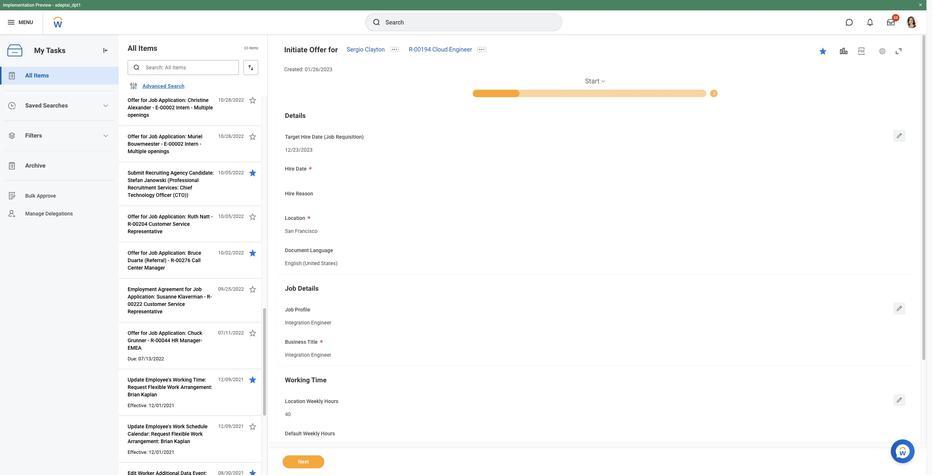 Task type: locate. For each thing, give the bounding box(es) containing it.
star image for offer for job application: ruth natt ‎- r-00204 customer service representative
[[248, 212, 257, 221]]

1 12/01/2021 from the top
[[149, 403, 174, 409]]

due: 07/13/2022
[[128, 356, 164, 362]]

1 vertical spatial kaplan
[[174, 439, 190, 445]]

1 employee's from the top
[[146, 377, 172, 383]]

schedule
[[186, 424, 208, 430]]

0 horizontal spatial items
[[34, 72, 49, 79]]

date
[[312, 134, 323, 140], [296, 166, 307, 172]]

job inside the offer for job application: muriel bouwmeester ‎- e-00002 intern - multiple openings
[[149, 134, 157, 140]]

1 vertical spatial integration
[[285, 352, 310, 358]]

application: down employment
[[128, 294, 155, 300]]

12/09/2021 right time:
[[218, 377, 244, 383]]

klaverman
[[178, 294, 203, 300]]

0 vertical spatial effective:
[[128, 403, 148, 409]]

due:
[[128, 356, 137, 362]]

‎- for bouwmeester
[[161, 141, 163, 147]]

integration inside integration engineer text box
[[285, 320, 310, 326]]

0 vertical spatial 40 text field
[[285, 407, 291, 420]]

e-
[[155, 105, 160, 111], [164, 141, 169, 147]]

1 vertical spatial request
[[151, 431, 170, 437]]

‎- right klaverman
[[204, 294, 206, 300]]

chief
[[180, 185, 192, 191]]

0 vertical spatial items
[[138, 44, 157, 53]]

‎- right the bouwmeester at left top
[[161, 141, 163, 147]]

working left time:
[[173, 377, 192, 383]]

engineer inside integration engineer text field
[[311, 352, 331, 358]]

12/09/2021 right "schedule"
[[218, 424, 244, 429]]

location up "san francisco" text box
[[285, 215, 305, 221]]

0 vertical spatial location
[[285, 215, 305, 221]]

0 vertical spatial work
[[167, 384, 179, 390]]

1 vertical spatial e-
[[164, 141, 169, 147]]

engineer inside integration engineer text box
[[311, 320, 331, 326]]

customer right 00204
[[149, 221, 171, 227]]

for up grunner
[[141, 330, 147, 336]]

service inside employment agreement for job application: susanne klaverman ‎- r- 00222 customer service representative
[[168, 301, 185, 307]]

2 integration from the top
[[285, 352, 310, 358]]

submit recruiting agency candidate: stefan janowski (professional recruitment services: chief technology officer (cto)) button
[[128, 168, 214, 200]]

calendar:
[[128, 431, 150, 437]]

0 vertical spatial e-
[[155, 105, 160, 111]]

candidate:
[[189, 170, 214, 176]]

engineer for profile
[[311, 320, 331, 326]]

0 vertical spatial integration engineer
[[285, 320, 331, 326]]

employment agreement for job application: susanne klaverman ‎- r- 00222 customer service representative
[[128, 286, 212, 315]]

0 horizontal spatial kaplan
[[141, 392, 157, 398]]

0 vertical spatial 33
[[894, 16, 898, 20]]

brian
[[128, 392, 140, 398], [161, 439, 173, 445]]

items down my
[[34, 72, 49, 79]]

request right calendar:
[[151, 431, 170, 437]]

job up 00044
[[149, 330, 157, 336]]

1 vertical spatial representative
[[128, 309, 162, 315]]

1 horizontal spatial e-
[[164, 141, 169, 147]]

1 vertical spatial edit image
[[896, 305, 903, 313]]

weekly for default
[[303, 431, 320, 437]]

star image
[[248, 285, 257, 294], [248, 376, 257, 384], [248, 422, 257, 431], [248, 469, 257, 475]]

1 vertical spatial 12/09/2021
[[218, 424, 244, 429]]

‎- inside the offer for job application: muriel bouwmeester ‎- e-00002 intern - multiple openings
[[161, 141, 163, 147]]

0 vertical spatial edit image
[[896, 132, 903, 139]]

0 vertical spatial representative
[[128, 229, 162, 235]]

job details element
[[277, 278, 914, 366]]

application: inside offer for job application: christine alexander ‎- e-00002 intern - multiple openings
[[159, 97, 186, 103]]

10/05/2022 for submit recruiting agency candidate: stefan janowski (professional recruitment services: chief technology officer (cto))
[[218, 170, 244, 176]]

document language element
[[285, 256, 338, 269]]

engineer right cloud
[[449, 46, 472, 53]]

arrangement: inside update employee's working time: request flexible work arrangement: brian kaplan
[[181, 384, 212, 390]]

update inside update employee's working time: request flexible work arrangement: brian kaplan
[[128, 377, 144, 383]]

star image for offer for job application: christine alexander ‎- e-00002 intern - multiple openings
[[248, 96, 257, 105]]

0 vertical spatial intern
[[176, 105, 190, 111]]

filters button
[[0, 127, 119, 145]]

1 vertical spatial brian
[[161, 439, 173, 445]]

1 location from the top
[[285, 215, 305, 221]]

integration inside integration engineer text field
[[285, 352, 310, 358]]

12/23/2023 text field
[[285, 142, 313, 155]]

r-00194 cloud engineer link
[[409, 46, 472, 53]]

0 vertical spatial flexible
[[148, 384, 166, 390]]

multiple down the bouwmeester at left top
[[128, 148, 147, 154]]

2 integration engineer from the top
[[285, 352, 331, 358]]

menu
[[19, 19, 33, 25]]

offer up 00204
[[128, 214, 139, 220]]

effective: 12/01/2021 for brian
[[128, 450, 174, 455]]

for up alexander
[[141, 97, 147, 103]]

for inside the offer for job application: muriel bouwmeester ‎- e-00002 intern - multiple openings
[[141, 134, 147, 140]]

update employee's working time: request flexible work arrangement: brian kaplan button
[[128, 376, 214, 399]]

searches
[[43, 102, 68, 109]]

engineer up title
[[311, 320, 331, 326]]

update down due:
[[128, 377, 144, 383]]

for up the bouwmeester at left top
[[141, 134, 147, 140]]

working inside update employee's working time: request flexible work arrangement: brian kaplan
[[173, 377, 192, 383]]

representative
[[128, 229, 162, 235], [128, 309, 162, 315]]

integration engineer
[[285, 320, 331, 326], [285, 352, 331, 358]]

all items button
[[0, 67, 119, 85]]

1 star image from the top
[[248, 285, 257, 294]]

- inside menu banner
[[52, 3, 54, 8]]

10/05/2022 right natt
[[218, 214, 244, 219]]

00002
[[160, 105, 175, 111], [169, 141, 183, 147]]

1 horizontal spatial brian
[[161, 439, 173, 445]]

- down christine
[[191, 105, 193, 111]]

1 vertical spatial hire
[[285, 166, 295, 172]]

work inside update employee's working time: request flexible work arrangement: brian kaplan
[[167, 384, 179, 390]]

for left sergio
[[328, 45, 338, 54]]

0 vertical spatial 12/01/2021
[[149, 403, 174, 409]]

1 edit image from the top
[[896, 132, 903, 139]]

1 vertical spatial 10/28/2022
[[218, 134, 244, 139]]

2 effective: from the top
[[128, 450, 148, 455]]

1 horizontal spatial date
[[312, 134, 323, 140]]

1 vertical spatial service
[[168, 301, 185, 307]]

0 horizontal spatial request
[[128, 384, 147, 390]]

e- inside the offer for job application: muriel bouwmeester ‎- e-00002 intern - multiple openings
[[164, 141, 169, 147]]

tasks
[[46, 46, 66, 55]]

1 vertical spatial all
[[25, 72, 32, 79]]

- inside the offer for job application: muriel bouwmeester ‎- e-00002 intern - multiple openings
[[200, 141, 201, 147]]

profile logan mcneil image
[[906, 16, 918, 30]]

openings inside the offer for job application: muriel bouwmeester ‎- e-00002 intern - multiple openings
[[148, 148, 169, 154]]

flexible inside update employee's working time: request flexible work arrangement: brian kaplan
[[148, 384, 166, 390]]

r- down technology
[[128, 221, 133, 227]]

details element
[[277, 105, 914, 274]]

Integration Engineer text field
[[285, 348, 331, 360]]

location weekly hours element
[[285, 407, 291, 420]]

10/05/2022 right candidate:
[[218, 170, 244, 176]]

integration
[[285, 320, 310, 326], [285, 352, 310, 358]]

application: inside offer for job application: ruth natt ‎- r-00204 customer service representative
[[159, 214, 186, 220]]

33 for 33
[[894, 16, 898, 20]]

offer up the bouwmeester at left top
[[128, 134, 139, 140]]

1 vertical spatial intern
[[185, 141, 198, 147]]

weekly right the 'default'
[[303, 431, 320, 437]]

offer inside offer for job application: bruce duarte (referral) ‎- r-00276 call center manager
[[128, 250, 139, 256]]

2 location from the top
[[285, 399, 305, 405]]

multiple inside the offer for job application: muriel bouwmeester ‎- e-00002 intern - multiple openings
[[128, 148, 147, 154]]

integration engineer down profile
[[285, 320, 331, 326]]

r- right (referral)
[[171, 258, 176, 263]]

00002 up agency
[[169, 141, 183, 147]]

00002 inside offer for job application: christine alexander ‎- e-00002 intern - multiple openings
[[160, 105, 175, 111]]

update up calendar:
[[128, 424, 144, 430]]

2 representative from the top
[[128, 309, 162, 315]]

1 vertical spatial arrangement:
[[128, 439, 159, 445]]

1 12/09/2021 from the top
[[218, 377, 244, 383]]

33 items
[[244, 46, 258, 50]]

application: inside offer for job application: bruce duarte (referral) ‎- r-00276 call center manager
[[159, 250, 186, 256]]

0 vertical spatial -
[[52, 3, 54, 8]]

application: for bouwmeester
[[159, 134, 186, 140]]

10/02/2022
[[218, 250, 244, 256]]

target hire date (job requisition)
[[285, 134, 364, 140]]

for inside offer for job application: christine alexander ‎- e-00002 intern - multiple openings
[[141, 97, 147, 103]]

application: up hr
[[159, 330, 186, 336]]

configure image
[[129, 82, 138, 91]]

integration for business
[[285, 352, 310, 358]]

1 horizontal spatial -
[[191, 105, 193, 111]]

1 vertical spatial 10/05/2022
[[218, 214, 244, 219]]

‎- inside offer for job application: christine alexander ‎- e-00002 intern - multiple openings
[[152, 105, 154, 111]]

‎- right natt
[[211, 214, 213, 220]]

intern down christine
[[176, 105, 190, 111]]

arrangement: inside update employee's work schedule calendar: request flexible work arrangement: brian kaplan
[[128, 439, 159, 445]]

default weekly hours
[[285, 431, 335, 437]]

1 vertical spatial flexible
[[171, 431, 189, 437]]

1 effective: 12/01/2021 from the top
[[128, 403, 174, 409]]

update for update employee's work schedule calendar: request flexible work arrangement: brian kaplan
[[128, 424, 144, 430]]

e- inside offer for job application: christine alexander ‎- e-00002 intern - multiple openings
[[155, 105, 160, 111]]

working
[[285, 376, 310, 384], [173, 377, 192, 383]]

intern inside the offer for job application: muriel bouwmeester ‎- e-00002 intern - multiple openings
[[185, 141, 198, 147]]

item list element
[[119, 34, 268, 475]]

offer up grunner
[[128, 330, 139, 336]]

0 vertical spatial 00002
[[160, 105, 175, 111]]

1 vertical spatial integration engineer
[[285, 352, 331, 358]]

0 vertical spatial all items
[[128, 44, 157, 53]]

advanced search
[[142, 83, 185, 89]]

2 40 text field from the top
[[285, 439, 291, 452]]

my tasks element
[[0, 34, 119, 475]]

hire for hire date
[[285, 166, 295, 172]]

representative down 00222
[[128, 309, 162, 315]]

application: inside offer for job application: chuck grunner ‎- r-00044 hr manager- emea
[[159, 330, 186, 336]]

r- right grunner
[[151, 338, 156, 344]]

offer for job application: christine alexander ‎- e-00002 intern - multiple openings button
[[128, 96, 214, 119]]

r- left cloud
[[409, 46, 414, 53]]

10/28/2022 for offer for job application: muriel bouwmeester ‎- e-00002 intern - multiple openings
[[218, 134, 244, 139]]

engineer down title
[[311, 352, 331, 358]]

employee's down 07/13/2022
[[146, 377, 172, 383]]

working left time
[[285, 376, 310, 384]]

0 horizontal spatial 33
[[244, 46, 248, 50]]

weekly
[[306, 399, 323, 405], [303, 431, 320, 437]]

hours right the 'default'
[[321, 431, 335, 437]]

openings for alexander
[[128, 112, 149, 118]]

2 40 from the top
[[285, 444, 291, 450]]

service down susanne
[[168, 301, 185, 307]]

job inside offer for job application: ruth natt ‎- r-00204 customer service representative
[[149, 214, 157, 220]]

archive
[[25, 162, 46, 169]]

kaplan down 07/13/2022
[[141, 392, 157, 398]]

2 edit image from the top
[[896, 305, 903, 313]]

2 10/28/2022 from the top
[[218, 134, 244, 139]]

for inside offer for job application: bruce duarte (referral) ‎- r-00276 call center manager
[[141, 250, 147, 256]]

1 integration engineer from the top
[[285, 320, 331, 326]]

0 vertical spatial brian
[[128, 392, 140, 398]]

2 horizontal spatial -
[[200, 141, 201, 147]]

employee's up calendar:
[[146, 424, 172, 430]]

0 vertical spatial 10/28/2022
[[218, 97, 244, 103]]

hire right target
[[301, 134, 311, 140]]

offer for job application: chuck grunner ‎- r-00044 hr manager- emea
[[128, 330, 202, 351]]

0 vertical spatial engineer
[[449, 46, 472, 53]]

integration engineer down title
[[285, 352, 331, 358]]

0 vertical spatial 40
[[285, 412, 291, 417]]

effective: 12/01/2021 down update employee's working time: request flexible work arrangement: brian kaplan
[[128, 403, 174, 409]]

details
[[285, 112, 306, 119], [298, 285, 319, 293]]

english
[[285, 260, 302, 266]]

offer for offer for job application: bruce duarte (referral) ‎- r-00276 call center manager
[[128, 250, 139, 256]]

1 vertical spatial 12/01/2021
[[149, 450, 174, 455]]

arrangement:
[[181, 384, 212, 390], [128, 439, 159, 445]]

integration down job profile
[[285, 320, 310, 326]]

33 inside button
[[894, 16, 898, 20]]

1 effective: from the top
[[128, 403, 148, 409]]

1 representative from the top
[[128, 229, 162, 235]]

40 for default weekly hours
[[285, 444, 291, 450]]

hire for hire reason
[[285, 191, 295, 197]]

for inside offer for job application: chuck grunner ‎- r-00044 hr manager- emea
[[141, 330, 147, 336]]

customer
[[149, 221, 171, 227], [144, 301, 166, 307]]

1 10/05/2022 from the top
[[218, 170, 244, 176]]

0 horizontal spatial arrangement:
[[128, 439, 159, 445]]

date left (job at the left
[[312, 134, 323, 140]]

openings down alexander
[[128, 112, 149, 118]]

1 integration from the top
[[285, 320, 310, 326]]

intern inside offer for job application: christine alexander ‎- e-00002 intern - multiple openings
[[176, 105, 190, 111]]

transformation import image
[[102, 47, 109, 54]]

for inside offer for job application: ruth natt ‎- r-00204 customer service representative
[[141, 214, 147, 220]]

offer inside the offer for job application: muriel bouwmeester ‎- e-00002 intern - multiple openings
[[128, 134, 139, 140]]

request down due:
[[128, 384, 147, 390]]

employee's for request
[[146, 424, 172, 430]]

edit image inside working time element
[[896, 397, 903, 404]]

33 left profile logan mcneil icon
[[894, 16, 898, 20]]

1 horizontal spatial multiple
[[194, 105, 213, 111]]

10/28/2022 right christine
[[218, 97, 244, 103]]

2 update from the top
[[128, 424, 144, 430]]

edit image
[[896, 132, 903, 139], [896, 305, 903, 313], [896, 397, 903, 404]]

working time element
[[277, 370, 914, 475]]

brian inside update employee's work schedule calendar: request flexible work arrangement: brian kaplan
[[161, 439, 173, 445]]

1 vertical spatial all items
[[25, 72, 49, 79]]

offer for offer for job application: chuck grunner ‎- r-00044 hr manager- emea
[[128, 330, 139, 336]]

kaplan inside update employee's work schedule calendar: request flexible work arrangement: brian kaplan
[[174, 439, 190, 445]]

3 edit image from the top
[[896, 397, 903, 404]]

arrangement: down time:
[[181, 384, 212, 390]]

0 horizontal spatial -
[[52, 3, 54, 8]]

offer up alexander
[[128, 97, 139, 103]]

multiple down christine
[[194, 105, 213, 111]]

all right clipboard image
[[25, 72, 32, 79]]

flexible
[[148, 384, 166, 390], [171, 431, 189, 437]]

location inside details element
[[285, 215, 305, 221]]

notifications large image
[[866, 19, 874, 26]]

1 horizontal spatial request
[[151, 431, 170, 437]]

1 horizontal spatial items
[[138, 44, 157, 53]]

location for location
[[285, 215, 305, 221]]

1 horizontal spatial all
[[128, 44, 137, 53]]

1 horizontal spatial all items
[[128, 44, 157, 53]]

all up search image
[[128, 44, 137, 53]]

employee's inside update employee's working time: request flexible work arrangement: brian kaplan
[[146, 377, 172, 383]]

12/01/2021 down update employee's work schedule calendar: request flexible work arrangement: brian kaplan
[[149, 450, 174, 455]]

‎- inside offer for job application: ruth natt ‎- r-00204 customer service representative
[[211, 214, 213, 220]]

weekly for location
[[306, 399, 323, 405]]

items up search image
[[138, 44, 157, 53]]

2 12/01/2021 from the top
[[149, 450, 174, 455]]

integration engineer for profile
[[285, 320, 331, 326]]

0 vertical spatial service
[[173, 221, 190, 227]]

1 horizontal spatial kaplan
[[174, 439, 190, 445]]

1 vertical spatial items
[[34, 72, 49, 79]]

application: left the ruth
[[159, 214, 186, 220]]

0 vertical spatial employee's
[[146, 377, 172, 383]]

employee's for flexible
[[146, 377, 172, 383]]

intern down muriel
[[185, 141, 198, 147]]

1 vertical spatial 33
[[244, 46, 248, 50]]

location up location weekly hours element
[[285, 399, 305, 405]]

0 vertical spatial openings
[[128, 112, 149, 118]]

2 employee's from the top
[[146, 424, 172, 430]]

kaplan down "schedule"
[[174, 439, 190, 445]]

list
[[0, 67, 119, 223]]

created: 01/26/2023
[[284, 66, 332, 72]]

40 down the 'default'
[[285, 444, 291, 450]]

0 vertical spatial hire
[[301, 134, 311, 140]]

e- right alexander
[[155, 105, 160, 111]]

0 vertical spatial 12/09/2021
[[218, 377, 244, 383]]

flexible down "schedule"
[[171, 431, 189, 437]]

1 40 text field from the top
[[285, 407, 291, 420]]

update employee's work schedule calendar: request flexible work arrangement: brian kaplan button
[[128, 422, 214, 446]]

40 text field down the 'default'
[[285, 439, 291, 452]]

0 vertical spatial 10/05/2022
[[218, 170, 244, 176]]

1 update from the top
[[128, 377, 144, 383]]

representative down 00204
[[128, 229, 162, 235]]

0 vertical spatial weekly
[[306, 399, 323, 405]]

1 horizontal spatial arrangement:
[[181, 384, 212, 390]]

0 vertical spatial effective: 12/01/2021
[[128, 403, 174, 409]]

all items up search image
[[128, 44, 157, 53]]

1 vertical spatial 40
[[285, 444, 291, 450]]

chuck
[[188, 330, 202, 336]]

service inside offer for job application: ruth natt ‎- r-00204 customer service representative
[[173, 221, 190, 227]]

integration engineer for title
[[285, 352, 331, 358]]

2 vertical spatial engineer
[[311, 352, 331, 358]]

33 for 33 items
[[244, 46, 248, 50]]

location inside working time element
[[285, 399, 305, 405]]

search
[[168, 83, 185, 89]]

details up profile
[[298, 285, 319, 293]]

hire left reason
[[285, 191, 295, 197]]

application: for duarte
[[159, 250, 186, 256]]

search image
[[133, 64, 140, 71]]

0 vertical spatial all
[[128, 44, 137, 53]]

‎- right grunner
[[148, 338, 149, 344]]

40 text field
[[285, 407, 291, 420], [285, 439, 291, 452]]

manage delegations
[[25, 211, 73, 217]]

job
[[149, 97, 157, 103], [149, 134, 157, 140], [149, 214, 157, 220], [149, 250, 157, 256], [285, 285, 296, 293], [193, 286, 202, 292], [285, 307, 294, 313], [149, 330, 157, 336]]

manage
[[25, 211, 44, 217]]

officer
[[156, 192, 172, 198]]

employment agreement for job application: susanne klaverman ‎- r- 00222 customer service representative button
[[128, 285, 214, 316]]

application: down the search
[[159, 97, 186, 103]]

saved searches button
[[0, 97, 119, 115]]

‎- right (referral)
[[168, 258, 169, 263]]

edit image inside details element
[[896, 132, 903, 139]]

40 text field up the 'default'
[[285, 407, 291, 420]]

job inside offer for job application: christine alexander ‎- e-00002 intern - multiple openings
[[149, 97, 157, 103]]

00002 inside the offer for job application: muriel bouwmeester ‎- e-00002 intern - multiple openings
[[169, 141, 183, 147]]

all items right clipboard image
[[25, 72, 49, 79]]

0 vertical spatial hours
[[324, 399, 338, 405]]

effective: up calendar:
[[128, 403, 148, 409]]

0 horizontal spatial multiple
[[128, 148, 147, 154]]

offer inside offer for job application: christine alexander ‎- e-00002 intern - multiple openings
[[128, 97, 139, 103]]

- right preview
[[52, 3, 54, 8]]

1 vertical spatial update
[[128, 424, 144, 430]]

all
[[128, 44, 137, 53], [25, 72, 32, 79]]

33 inside item list element
[[244, 46, 248, 50]]

gear image
[[879, 47, 886, 55]]

effective: down calendar:
[[128, 450, 148, 455]]

2 10/05/2022 from the top
[[218, 214, 244, 219]]

application: left muriel
[[159, 134, 186, 140]]

all items inside item list element
[[128, 44, 157, 53]]

‎- inside offer for job application: chuck grunner ‎- r-00044 hr manager- emea
[[148, 338, 149, 344]]

‎- for alexander
[[152, 105, 154, 111]]

for for offer for job application: bruce duarte (referral) ‎- r-00276 call center manager
[[141, 250, 147, 256]]

1 40 from the top
[[285, 412, 291, 417]]

2 vertical spatial edit image
[[896, 397, 903, 404]]

r- right klaverman
[[207, 294, 212, 300]]

multiple
[[194, 105, 213, 111], [128, 148, 147, 154]]

12/01/2021 for kaplan
[[149, 403, 174, 409]]

employment
[[128, 286, 157, 292]]

1 vertical spatial effective:
[[128, 450, 148, 455]]

(professional
[[168, 177, 199, 183]]

for for offer for job application: christine alexander ‎- e-00002 intern - multiple openings
[[141, 97, 147, 103]]

bouwmeester
[[128, 141, 160, 147]]

application: inside employment agreement for job application: susanne klaverman ‎- r- 00222 customer service representative
[[128, 294, 155, 300]]

1 vertical spatial 40 text field
[[285, 439, 291, 452]]

hire reason
[[285, 191, 313, 197]]

1 horizontal spatial 33
[[894, 16, 898, 20]]

1 vertical spatial location
[[285, 399, 305, 405]]

-
[[52, 3, 54, 8], [191, 105, 193, 111], [200, 141, 201, 147]]

1 10/28/2022 from the top
[[218, 97, 244, 103]]

1 vertical spatial 00002
[[169, 141, 183, 147]]

update inside update employee's work schedule calendar: request flexible work arrangement: brian kaplan
[[128, 424, 144, 430]]

document language
[[285, 247, 333, 253]]

0 vertical spatial kaplan
[[141, 392, 157, 398]]

0 vertical spatial date
[[312, 134, 323, 140]]

2 effective: 12/01/2021 from the top
[[128, 450, 174, 455]]

edit image inside job details element
[[896, 305, 903, 313]]

0 horizontal spatial flexible
[[148, 384, 166, 390]]

offer inside offer for job application: chuck grunner ‎- r-00044 hr manager- emea
[[128, 330, 139, 336]]

1 vertical spatial weekly
[[303, 431, 320, 437]]

12/01/2021 down update employee's working time: request flexible work arrangement: brian kaplan
[[149, 403, 174, 409]]

location
[[285, 215, 305, 221], [285, 399, 305, 405]]

star image for offer for job application: bruce duarte (referral) ‎- r-00276 call center manager
[[248, 249, 257, 258]]

0 horizontal spatial all
[[25, 72, 32, 79]]

0 vertical spatial multiple
[[194, 105, 213, 111]]

1 vertical spatial -
[[191, 105, 193, 111]]

implementation
[[3, 3, 34, 8]]

1 vertical spatial employee's
[[146, 424, 172, 430]]

2 star image from the top
[[248, 376, 257, 384]]

date down 12/23/2023
[[296, 166, 307, 172]]

flexible down 07/13/2022
[[148, 384, 166, 390]]

2 12/09/2021 from the top
[[218, 424, 244, 429]]

items
[[138, 44, 157, 53], [34, 72, 49, 79]]

default
[[285, 431, 302, 437]]

employee's inside update employee's work schedule calendar: request flexible work arrangement: brian kaplan
[[146, 424, 172, 430]]

0 vertical spatial integration
[[285, 320, 310, 326]]

sort image
[[247, 64, 255, 71]]

edit image for details
[[896, 305, 903, 313]]

0 vertical spatial request
[[128, 384, 147, 390]]

r- inside offer for job application: bruce duarte (referral) ‎- r-00276 call center manager
[[171, 258, 176, 263]]

multiple inside offer for job application: christine alexander ‎- e-00002 intern - multiple openings
[[194, 105, 213, 111]]

job up (referral)
[[149, 250, 157, 256]]

0 horizontal spatial brian
[[128, 392, 140, 398]]

work
[[167, 384, 179, 390], [173, 424, 185, 430], [191, 431, 203, 437]]

2 vertical spatial work
[[191, 431, 203, 437]]

‎- right alexander
[[152, 105, 154, 111]]

request
[[128, 384, 147, 390], [151, 431, 170, 437]]

job down officer
[[149, 214, 157, 220]]

12/01/2021
[[149, 403, 174, 409], [149, 450, 174, 455]]

job down advanced
[[149, 97, 157, 103]]

alexander
[[128, 105, 151, 111]]

offer for job application: chuck grunner ‎- r-00044 hr manager- emea button
[[128, 329, 214, 353]]

working time
[[285, 376, 327, 384]]

job up klaverman
[[193, 286, 202, 292]]

- down muriel
[[200, 141, 201, 147]]

stefan
[[128, 177, 143, 183]]

10/28/2022 for offer for job application: christine alexander ‎- e-00002 intern - multiple openings
[[218, 97, 244, 103]]

title
[[307, 339, 318, 345]]

00204
[[133, 221, 147, 227]]

service down the ruth
[[173, 221, 190, 227]]

- inside offer for job application: christine alexander ‎- e-00002 intern - multiple openings
[[191, 105, 193, 111]]

1 vertical spatial engineer
[[311, 320, 331, 326]]

representative inside offer for job application: ruth natt ‎- r-00204 customer service representative
[[128, 229, 162, 235]]

0 horizontal spatial all items
[[25, 72, 49, 79]]

Search Workday  search field
[[386, 14, 547, 30]]

application: inside the offer for job application: muriel bouwmeester ‎- e-00002 intern - multiple openings
[[159, 134, 186, 140]]

0 vertical spatial details
[[285, 112, 306, 119]]

‎- inside employment agreement for job application: susanne klaverman ‎- r- 00222 customer service representative
[[204, 294, 206, 300]]

offer inside offer for job application: ruth natt ‎- r-00204 customer service representative
[[128, 214, 139, 220]]

bruce
[[188, 250, 201, 256]]

openings inside offer for job application: christine alexander ‎- e-00002 intern - multiple openings
[[128, 112, 149, 118]]

details up target
[[285, 112, 306, 119]]

multiple for offer for job application: muriel bouwmeester ‎- e-00002 intern - multiple openings
[[128, 148, 147, 154]]

customer down susanne
[[144, 301, 166, 307]]

update employee's working time: request flexible work arrangement: brian kaplan
[[128, 377, 212, 398]]

r- inside employment agreement for job application: susanne klaverman ‎- r- 00222 customer service representative
[[207, 294, 212, 300]]

start button
[[585, 77, 600, 86]]

33 left items
[[244, 46, 248, 50]]

1 horizontal spatial flexible
[[171, 431, 189, 437]]

request inside update employee's work schedule calendar: request flexible work arrangement: brian kaplan
[[151, 431, 170, 437]]

1 vertical spatial customer
[[144, 301, 166, 307]]

hours down time
[[324, 399, 338, 405]]

star image
[[819, 47, 828, 56], [248, 96, 257, 105], [248, 132, 257, 141], [248, 168, 257, 177], [248, 212, 257, 221], [248, 249, 257, 258], [248, 329, 257, 338]]

40 up the 'default'
[[285, 412, 291, 417]]

1 vertical spatial effective: 12/01/2021
[[128, 450, 174, 455]]

0 horizontal spatial e-
[[155, 105, 160, 111]]



Task type: describe. For each thing, give the bounding box(es) containing it.
offer for job application: bruce duarte (referral) ‎- r-00276 call center manager
[[128, 250, 201, 271]]

target
[[285, 134, 300, 140]]

40 text field for location weekly hours
[[285, 407, 291, 420]]

services:
[[157, 185, 179, 191]]

emea
[[128, 345, 142, 351]]

1 horizontal spatial working
[[285, 376, 310, 384]]

00194
[[414, 46, 431, 53]]

all items inside button
[[25, 72, 49, 79]]

states)
[[321, 260, 338, 266]]

preview
[[36, 3, 51, 8]]

menu banner
[[0, 0, 927, 34]]

compensation
[[714, 91, 743, 96]]

ruth
[[188, 214, 198, 220]]

location weekly hours
[[285, 399, 338, 405]]

for inside employment agreement for job application: susanne klaverman ‎- r- 00222 customer service representative
[[185, 286, 192, 292]]

clipboard image
[[7, 161, 16, 170]]

recruiting
[[145, 170, 169, 176]]

application: for grunner
[[159, 330, 186, 336]]

offer up 01/26/2023
[[309, 45, 326, 54]]

all inside button
[[25, 72, 32, 79]]

for for offer for job application: ruth natt ‎- r-00204 customer service representative
[[141, 214, 147, 220]]

profile
[[295, 307, 310, 313]]

effective: for brian
[[128, 403, 148, 409]]

4 star image from the top
[[248, 469, 257, 475]]

integration for job
[[285, 320, 310, 326]]

recruitment
[[128, 185, 156, 191]]

view related information image
[[839, 47, 848, 56]]

1 vertical spatial work
[[173, 424, 185, 430]]

40 for location weekly hours
[[285, 412, 291, 417]]

fullscreen image
[[894, 47, 903, 56]]

bulk approve
[[25, 193, 56, 199]]

advanced search button
[[140, 79, 187, 94]]

33 button
[[883, 14, 900, 30]]

‎- for natt
[[211, 214, 213, 220]]

default weekly hours element
[[285, 439, 291, 452]]

job left profile
[[285, 307, 294, 313]]

christine
[[188, 97, 209, 103]]

offer for job application: christine alexander ‎- e-00002 intern - multiple openings
[[128, 97, 213, 118]]

list containing all items
[[0, 67, 119, 223]]

clock check image
[[7, 101, 16, 110]]

start
[[585, 77, 600, 85]]

job profile
[[285, 307, 310, 313]]

my tasks
[[34, 46, 66, 55]]

update employee's work schedule calendar: request flexible work arrangement: brian kaplan
[[128, 424, 208, 445]]

offer for job application: ruth natt ‎- r-00204 customer service representative button
[[128, 212, 214, 236]]

items inside item list element
[[138, 44, 157, 53]]

00222
[[128, 301, 142, 307]]

intern for muriel
[[185, 141, 198, 147]]

job inside offer for job application: chuck grunner ‎- r-00044 hr manager- emea
[[149, 330, 157, 336]]

star image for offer for job application: muriel bouwmeester ‎- e-00002 intern - multiple openings
[[248, 132, 257, 141]]

effective: for arrangement:
[[128, 450, 148, 455]]

rename image
[[7, 191, 16, 200]]

effective: 12/01/2021 for kaplan
[[128, 403, 174, 409]]

requisition)
[[336, 134, 364, 140]]

location for location weekly hours
[[285, 399, 305, 405]]

sergio clayton
[[347, 46, 385, 53]]

1 vertical spatial details
[[298, 285, 319, 293]]

offer for offer for job application: ruth natt ‎- r-00204 customer service representative
[[128, 214, 139, 220]]

09/25/2022
[[218, 286, 244, 292]]

time
[[311, 376, 327, 384]]

san francisco
[[285, 228, 318, 234]]

for for offer for job application: muriel bouwmeester ‎- e-00002 intern - multiple openings
[[141, 134, 147, 140]]

(job
[[324, 134, 335, 140]]

update for update employee's working time: request flexible work arrangement: brian kaplan
[[128, 377, 144, 383]]

user plus image
[[7, 209, 16, 218]]

07/13/2022
[[138, 356, 164, 362]]

e- for alexander
[[155, 105, 160, 111]]

00002 for alexander
[[160, 105, 175, 111]]

close environment banner image
[[918, 3, 923, 7]]

saved searches
[[25, 102, 68, 109]]

flexible inside update employee's work schedule calendar: request flexible work arrangement: brian kaplan
[[171, 431, 189, 437]]

manage delegations link
[[0, 205, 119, 223]]

francisco
[[295, 228, 318, 234]]

sergio clayton link
[[347, 46, 385, 53]]

(united
[[303, 260, 320, 266]]

chevron down image
[[103, 133, 109, 139]]

job inside employment agreement for job application: susanne klaverman ‎- r- 00222 customer service representative
[[193, 286, 202, 292]]

offer for offer for job application: christine alexander ‎- e-00002 intern - multiple openings
[[128, 97, 139, 103]]

cloud
[[432, 46, 448, 53]]

kaplan inside update employee's working time: request flexible work arrangement: brian kaplan
[[141, 392, 157, 398]]

business title element
[[285, 347, 331, 361]]

brian inside update employee's working time: request flexible work arrangement: brian kaplan
[[128, 392, 140, 398]]

San Francisco text field
[[285, 224, 318, 237]]

- for offer for job application: muriel bouwmeester ‎- e-00002 intern - multiple openings
[[200, 141, 201, 147]]

job up job profile
[[285, 285, 296, 293]]

engineer for title
[[311, 352, 331, 358]]

job inside offer for job application: bruce duarte (referral) ‎- r-00276 call center manager
[[149, 250, 157, 256]]

start navigation
[[277, 77, 914, 97]]

r- inside offer for job application: chuck grunner ‎- r-00044 hr manager- emea
[[151, 338, 156, 344]]

edit image for time
[[896, 397, 903, 404]]

star image for submit recruiting agency candidate: stefan janowski (professional recruitment services: chief technology officer (cto))
[[248, 168, 257, 177]]

12/01/2021 for brian
[[149, 450, 174, 455]]

bulk
[[25, 193, 35, 199]]

adeptai_dpt1
[[55, 3, 81, 8]]

12/09/2021 for update employee's work schedule calendar: request flexible work arrangement: brian kaplan
[[218, 424, 244, 429]]

00002 for bouwmeester
[[169, 141, 183, 147]]

e- for bouwmeester
[[164, 141, 169, 147]]

job profile element
[[285, 315, 331, 329]]

for for offer for job application: chuck grunner ‎- r-00044 hr manager- emea
[[141, 330, 147, 336]]

sergio
[[347, 46, 364, 53]]

Integration Engineer text field
[[285, 315, 331, 328]]

r- inside offer for job application: ruth natt ‎- r-00204 customer service representative
[[128, 221, 133, 227]]

compensation button
[[710, 89, 743, 97]]

intern for christine
[[176, 105, 190, 111]]

initiate offer for
[[284, 45, 338, 54]]

business
[[285, 339, 306, 345]]

bulk approve link
[[0, 187, 119, 205]]

duarte
[[128, 258, 143, 263]]

application: for natt
[[159, 214, 186, 220]]

perspective image
[[7, 131, 16, 140]]

advanced
[[142, 83, 166, 89]]

40 text field for default weekly hours
[[285, 439, 291, 452]]

submit recruiting agency candidate: stefan janowski (professional recruitment services: chief technology officer (cto))
[[128, 170, 214, 198]]

business title
[[285, 339, 318, 345]]

location element
[[285, 223, 318, 237]]

search image
[[372, 18, 381, 27]]

muriel
[[188, 134, 202, 140]]

grunner
[[128, 338, 146, 344]]

menu button
[[0, 10, 43, 34]]

language
[[310, 247, 333, 253]]

created:
[[284, 66, 304, 72]]

12/09/2021 for update employee's working time: request flexible work arrangement: brian kaplan
[[218, 377, 244, 383]]

janowski
[[144, 177, 166, 183]]

submit
[[128, 170, 144, 176]]

reason
[[296, 191, 313, 197]]

target hire date (job requisition) element
[[285, 142, 313, 156]]

inbox large image
[[887, 19, 895, 26]]

hours for default weekly hours
[[321, 431, 335, 437]]

offer for job application: ruth natt ‎- r-00204 customer service representative
[[128, 214, 213, 235]]

offer for job application: muriel bouwmeester ‎- e-00002 intern - multiple openings
[[128, 134, 202, 154]]

view printable version (pdf) image
[[857, 47, 866, 56]]

3 star image from the top
[[248, 422, 257, 431]]

12/23/2023
[[285, 147, 313, 153]]

hire date
[[285, 166, 307, 172]]

00276
[[176, 258, 190, 263]]

center
[[128, 265, 143, 271]]

‎- inside offer for job application: bruce duarte (referral) ‎- r-00276 call center manager
[[168, 258, 169, 263]]

hours for location weekly hours
[[324, 399, 338, 405]]

susanne
[[157, 294, 177, 300]]

job details
[[285, 285, 319, 293]]

customer inside offer for job application: ruth natt ‎- r-00204 customer service representative
[[149, 221, 171, 227]]

Search: All Items text field
[[128, 60, 239, 75]]

initiate
[[284, 45, 308, 54]]

items inside button
[[34, 72, 49, 79]]

application: for alexander
[[159, 97, 186, 103]]

1 vertical spatial date
[[296, 166, 307, 172]]

English (United States) text field
[[285, 256, 338, 269]]

multiple for offer for job application: christine alexander ‎- e-00002 intern - multiple openings
[[194, 105, 213, 111]]

offer for job application: muriel bouwmeester ‎- e-00002 intern - multiple openings button
[[128, 132, 214, 156]]

07/11/2022
[[218, 330, 244, 336]]

10/05/2022 for offer for job application: ruth natt ‎- r-00204 customer service representative
[[218, 214, 244, 219]]

(cto))
[[173, 192, 188, 198]]

approve
[[37, 193, 56, 199]]

hr
[[172, 338, 179, 344]]

justify image
[[7, 18, 16, 27]]

representative inside employment agreement for job application: susanne klaverman ‎- r- 00222 customer service representative
[[128, 309, 162, 315]]

all inside item list element
[[128, 44, 137, 53]]

chevron right image
[[710, 89, 719, 96]]

clipboard image
[[7, 71, 16, 80]]

- for offer for job application: christine alexander ‎- e-00002 intern - multiple openings
[[191, 105, 193, 111]]

offer for offer for job application: muriel bouwmeester ‎- e-00002 intern - multiple openings
[[128, 134, 139, 140]]

request inside update employee's working time: request flexible work arrangement: brian kaplan
[[128, 384, 147, 390]]

technology
[[128, 192, 155, 198]]

document
[[285, 247, 309, 253]]

openings for bouwmeester
[[148, 148, 169, 154]]

english (united states)
[[285, 260, 338, 266]]

agreement
[[158, 286, 184, 292]]

00044
[[156, 338, 170, 344]]

archive button
[[0, 157, 119, 175]]

chevron down image
[[103, 103, 109, 109]]

customer inside employment agreement for job application: susanne klaverman ‎- r- 00222 customer service representative
[[144, 301, 166, 307]]

‎- for grunner
[[148, 338, 149, 344]]



Task type: vqa. For each thing, say whether or not it's contained in the screenshot.


